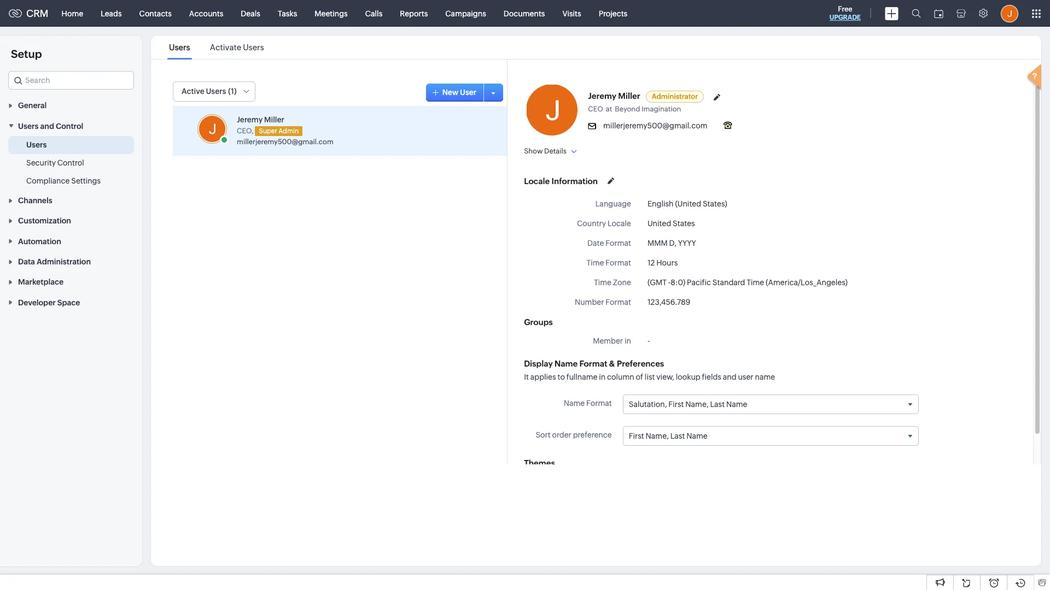 Task type: describe. For each thing, give the bounding box(es) containing it.
details
[[544, 147, 567, 155]]

1 horizontal spatial name,
[[686, 400, 709, 409]]

security
[[26, 158, 56, 167]]

country
[[577, 219, 606, 228]]

1 vertical spatial name,
[[646, 432, 669, 441]]

beyond
[[615, 105, 640, 113]]

active users (1)
[[182, 87, 237, 96]]

last inside salutation, first name, last name field
[[710, 400, 725, 409]]

united states
[[648, 219, 695, 228]]

general
[[18, 101, 47, 110]]

control inside dropdown button
[[56, 122, 83, 131]]

jeremy miller
[[588, 91, 640, 101]]

and inside dropdown button
[[40, 122, 54, 131]]

campaigns link
[[437, 0, 495, 27]]

Search text field
[[9, 72, 133, 89]]

create menu element
[[879, 0, 905, 27]]

search element
[[905, 0, 928, 27]]

leads link
[[92, 0, 131, 27]]

time for time format
[[587, 259, 604, 268]]

time for time zone
[[594, 278, 612, 287]]

users inside 'region'
[[26, 140, 47, 149]]

jeremy for jeremy miller ceo, super admin millerjeremy500@gmail.com
[[237, 115, 263, 124]]

create menu image
[[885, 7, 899, 20]]

activate
[[210, 43, 241, 52]]

leads
[[101, 9, 122, 18]]

mmm
[[648, 239, 668, 248]]

time zone
[[594, 278, 631, 287]]

customization button
[[0, 211, 142, 231]]

preference
[[573, 431, 612, 440]]

0 vertical spatial -
[[668, 278, 671, 287]]

locale information
[[524, 176, 598, 186]]

name down user
[[726, 400, 748, 409]]

First Name, Last Name field
[[624, 427, 919, 446]]

format for time
[[606, 259, 631, 268]]

profile image
[[1001, 5, 1019, 22]]

english (united states)
[[648, 200, 727, 208]]

miller for jeremy miller ceo, super admin millerjeremy500@gmail.com
[[264, 115, 285, 124]]

active
[[182, 87, 205, 96]]

compliance
[[26, 177, 70, 185]]

format inside display name format & preferences it applies to fullname in column of list view, lookup fields and user name
[[580, 359, 608, 369]]

user
[[460, 88, 477, 97]]

groups
[[524, 318, 553, 327]]

profile element
[[995, 0, 1025, 27]]

fullname
[[567, 373, 598, 382]]

date
[[588, 239, 604, 248]]

lookup
[[676, 373, 701, 382]]

calls link
[[357, 0, 391, 27]]

name inside display name format & preferences it applies to fullname in column of list view, lookup fields and user name
[[555, 359, 578, 369]]

compliance settings
[[26, 177, 101, 185]]

compliance settings link
[[26, 175, 101, 186]]

automation
[[18, 237, 61, 246]]

free upgrade
[[830, 5, 861, 21]]

0 horizontal spatial -
[[648, 337, 650, 346]]

language
[[596, 200, 631, 208]]

documents link
[[495, 0, 554, 27]]

administration
[[37, 258, 91, 266]]

reports link
[[391, 0, 437, 27]]

data administration button
[[0, 252, 142, 272]]

view,
[[657, 373, 675, 382]]

users and control
[[18, 122, 83, 131]]

developer space button
[[0, 292, 142, 313]]

settings
[[71, 177, 101, 185]]

miller for jeremy miller
[[618, 91, 640, 101]]

projects link
[[590, 0, 636, 27]]

calls
[[365, 9, 383, 18]]

users down "contacts" link
[[169, 43, 190, 52]]

name format
[[564, 399, 612, 408]]

list containing users
[[159, 36, 274, 59]]

salutation,
[[629, 400, 667, 409]]

admin
[[279, 127, 299, 135]]

crm link
[[9, 8, 48, 19]]

home
[[62, 9, 83, 18]]

name down fullname
[[564, 399, 585, 408]]

format for name
[[586, 399, 612, 408]]

0 vertical spatial millerjeremy500@gmail.com
[[603, 121, 708, 130]]

8:0)
[[671, 278, 686, 287]]

english
[[648, 200, 674, 208]]

calendar image
[[934, 9, 944, 18]]

salutation, first name, last name
[[629, 400, 748, 409]]

12
[[648, 259, 655, 268]]

hours
[[657, 259, 678, 268]]

jeremy miller ceo, super admin millerjeremy500@gmail.com
[[237, 115, 334, 146]]

sort order preference
[[536, 431, 612, 440]]

country locale
[[577, 219, 631, 228]]

users link for the security control link on the left top of the page
[[26, 139, 47, 150]]

first name, last name
[[629, 432, 708, 441]]

list
[[645, 373, 655, 382]]

fields
[[702, 373, 722, 382]]

security control
[[26, 158, 84, 167]]

deals link
[[232, 0, 269, 27]]

control inside 'region'
[[57, 158, 84, 167]]

zone
[[613, 278, 631, 287]]

format for date
[[606, 239, 631, 248]]

(gmt
[[648, 278, 667, 287]]

new user button
[[426, 83, 488, 101]]

new user
[[442, 88, 477, 97]]

data administration
[[18, 258, 91, 266]]

0 vertical spatial first
[[669, 400, 684, 409]]

of
[[636, 373, 643, 382]]

(america/los_angeles)
[[766, 278, 848, 287]]

time right standard
[[747, 278, 764, 287]]

show
[[524, 147, 543, 155]]



Task type: locate. For each thing, give the bounding box(es) containing it.
1 vertical spatial miller
[[264, 115, 285, 124]]

ceo
[[588, 105, 603, 113]]

1 vertical spatial in
[[599, 373, 606, 382]]

setup
[[11, 48, 42, 60]]

to
[[558, 373, 565, 382]]

0 horizontal spatial first
[[629, 432, 644, 441]]

ceo at beyond imagination
[[588, 105, 681, 113]]

visits link
[[554, 0, 590, 27]]

0 horizontal spatial in
[[599, 373, 606, 382]]

beyond imagination link
[[615, 105, 684, 113]]

meetings
[[315, 9, 348, 18]]

users inside dropdown button
[[18, 122, 39, 131]]

name
[[755, 373, 775, 382]]

1 horizontal spatial last
[[710, 400, 725, 409]]

millerjeremy500@gmail.com
[[603, 121, 708, 130], [237, 138, 334, 146]]

last down salutation, first name, last name
[[671, 432, 685, 441]]

millerjeremy500@gmail.com down 'beyond imagination' link
[[603, 121, 708, 130]]

administrator
[[652, 92, 698, 101]]

states)
[[703, 200, 727, 208]]

activate users
[[210, 43, 264, 52]]

format for number
[[606, 298, 631, 307]]

states
[[673, 219, 695, 228]]

jeremy up ceo,
[[237, 115, 263, 124]]

users right activate at the top of the page
[[243, 43, 264, 52]]

format down zone
[[606, 298, 631, 307]]

1 horizontal spatial millerjeremy500@gmail.com
[[603, 121, 708, 130]]

0 horizontal spatial millerjeremy500@gmail.com
[[237, 138, 334, 146]]

format down fullname
[[586, 399, 612, 408]]

at
[[606, 105, 612, 113]]

marketplace button
[[0, 272, 142, 292]]

projects
[[599, 9, 628, 18]]

1 horizontal spatial -
[[668, 278, 671, 287]]

time left zone
[[594, 278, 612, 287]]

0 horizontal spatial locale
[[524, 176, 550, 186]]

developer space
[[18, 299, 80, 307]]

0 horizontal spatial miller
[[264, 115, 285, 124]]

format up zone
[[606, 259, 631, 268]]

in left "column"
[[599, 373, 606, 382]]

0 vertical spatial and
[[40, 122, 54, 131]]

pacific
[[687, 278, 711, 287]]

jeremy up ceo
[[588, 91, 617, 101]]

data
[[18, 258, 35, 266]]

and inside display name format & preferences it applies to fullname in column of list view, lookup fields and user name
[[723, 373, 737, 382]]

contacts
[[139, 9, 172, 18]]

1 horizontal spatial jeremy
[[588, 91, 617, 101]]

users link for activate users link in the left of the page
[[167, 43, 192, 52]]

imagination
[[642, 105, 681, 113]]

miller up the super
[[264, 115, 285, 124]]

1 vertical spatial and
[[723, 373, 737, 382]]

name, down the salutation,
[[646, 432, 669, 441]]

locale down show
[[524, 176, 550, 186]]

1 horizontal spatial in
[[625, 337, 631, 346]]

0 vertical spatial control
[[56, 122, 83, 131]]

123,456.789
[[648, 298, 691, 307]]

0 vertical spatial jeremy
[[588, 91, 617, 101]]

security control link
[[26, 157, 84, 168]]

&
[[609, 359, 615, 369]]

1 horizontal spatial and
[[723, 373, 737, 382]]

customization
[[18, 217, 71, 226]]

and left user
[[723, 373, 737, 382]]

1 vertical spatial locale
[[608, 219, 631, 228]]

1 vertical spatial last
[[671, 432, 685, 441]]

show details
[[524, 147, 567, 155]]

0 vertical spatial locale
[[524, 176, 550, 186]]

d,
[[669, 239, 677, 248]]

display
[[524, 359, 553, 369]]

time
[[587, 259, 604, 268], [594, 278, 612, 287], [747, 278, 764, 287]]

it
[[524, 373, 529, 382]]

number format
[[575, 298, 631, 307]]

super
[[259, 127, 277, 135]]

1 horizontal spatial users link
[[167, 43, 192, 52]]

first
[[669, 400, 684, 409], [629, 432, 644, 441]]

format up fullname
[[580, 359, 608, 369]]

1 vertical spatial first
[[629, 432, 644, 441]]

None field
[[8, 71, 134, 90]]

accounts link
[[180, 0, 232, 27]]

accounts
[[189, 9, 223, 18]]

1 vertical spatial jeremy
[[237, 115, 263, 124]]

users
[[169, 43, 190, 52], [243, 43, 264, 52], [18, 122, 39, 131], [26, 140, 47, 149]]

control down general dropdown button
[[56, 122, 83, 131]]

0 horizontal spatial users link
[[26, 139, 47, 150]]

member
[[593, 337, 623, 346]]

preferences
[[617, 359, 664, 369]]

0 vertical spatial in
[[625, 337, 631, 346]]

first right the salutation,
[[669, 400, 684, 409]]

(united
[[675, 200, 701, 208]]

meetings link
[[306, 0, 357, 27]]

member in
[[593, 337, 631, 346]]

in right member
[[625, 337, 631, 346]]

last inside first name, last name field
[[671, 432, 685, 441]]

- right (gmt
[[668, 278, 671, 287]]

locale down the language at the top of page
[[608, 219, 631, 228]]

show details link
[[524, 147, 577, 155]]

name, down lookup
[[686, 400, 709, 409]]

time down date
[[587, 259, 604, 268]]

1 vertical spatial control
[[57, 158, 84, 167]]

users link down "contacts" link
[[167, 43, 192, 52]]

jeremy for jeremy miller
[[588, 91, 617, 101]]

and
[[40, 122, 54, 131], [723, 373, 737, 382]]

documents
[[504, 9, 545, 18]]

- up the preferences
[[648, 337, 650, 346]]

1 vertical spatial -
[[648, 337, 650, 346]]

control up the compliance settings
[[57, 158, 84, 167]]

1 vertical spatial users link
[[26, 139, 47, 150]]

1 vertical spatial millerjeremy500@gmail.com
[[237, 138, 334, 146]]

format up time format
[[606, 239, 631, 248]]

users and control region
[[0, 136, 142, 190]]

activate users link
[[208, 43, 266, 52]]

sort
[[536, 431, 551, 440]]

ceo,
[[237, 127, 254, 135]]

last down fields
[[710, 400, 725, 409]]

-
[[668, 278, 671, 287], [648, 337, 650, 346]]

users link
[[167, 43, 192, 52], [26, 139, 47, 150]]

users link up security
[[26, 139, 47, 150]]

0 horizontal spatial jeremy
[[237, 115, 263, 124]]

0 horizontal spatial name,
[[646, 432, 669, 441]]

tasks link
[[269, 0, 306, 27]]

general button
[[0, 95, 142, 116]]

miller inside jeremy miller ceo, super admin millerjeremy500@gmail.com
[[264, 115, 285, 124]]

miller up beyond
[[618, 91, 640, 101]]

(gmt -8:0) pacific standard time (america/los_angeles)
[[648, 278, 848, 287]]

millerjeremy500@gmail.com link
[[237, 138, 334, 146]]

channels
[[18, 196, 52, 205]]

number
[[575, 298, 604, 307]]

jeremy inside jeremy miller ceo, super admin millerjeremy500@gmail.com
[[237, 115, 263, 124]]

applies
[[531, 373, 556, 382]]

order
[[552, 431, 572, 440]]

0 vertical spatial miller
[[618, 91, 640, 101]]

and down general at the top
[[40, 122, 54, 131]]

list
[[159, 36, 274, 59]]

0 vertical spatial name,
[[686, 400, 709, 409]]

in inside display name format & preferences it applies to fullname in column of list view, lookup fields and user name
[[599, 373, 606, 382]]

1 horizontal spatial locale
[[608, 219, 631, 228]]

first down the salutation,
[[629, 432, 644, 441]]

1 horizontal spatial miller
[[618, 91, 640, 101]]

users down general at the top
[[18, 122, 39, 131]]

0 vertical spatial users link
[[167, 43, 192, 52]]

themes
[[524, 459, 555, 469]]

1 horizontal spatial first
[[669, 400, 684, 409]]

millerjeremy500@gmail.com down admin
[[237, 138, 334, 146]]

0 vertical spatial last
[[710, 400, 725, 409]]

0 horizontal spatial and
[[40, 122, 54, 131]]

yyyy
[[678, 239, 696, 248]]

free
[[838, 5, 853, 13]]

developer
[[18, 299, 56, 307]]

jeremy
[[588, 91, 617, 101], [237, 115, 263, 124]]

name down salutation, first name, last name
[[687, 432, 708, 441]]

users (1)
[[206, 87, 237, 96]]

12 hours
[[648, 259, 678, 268]]

Salutation, First Name, Last Name field
[[624, 396, 919, 414]]

users up security
[[26, 140, 47, 149]]

deals
[[241, 9, 260, 18]]

information
[[552, 176, 598, 186]]

search image
[[912, 9, 921, 18]]

upgrade
[[830, 14, 861, 21]]

name up to
[[555, 359, 578, 369]]

home link
[[53, 0, 92, 27]]

0 horizontal spatial last
[[671, 432, 685, 441]]

name,
[[686, 400, 709, 409], [646, 432, 669, 441]]

format
[[606, 239, 631, 248], [606, 259, 631, 268], [606, 298, 631, 307], [580, 359, 608, 369], [586, 399, 612, 408]]



Task type: vqa. For each thing, say whether or not it's contained in the screenshot.


